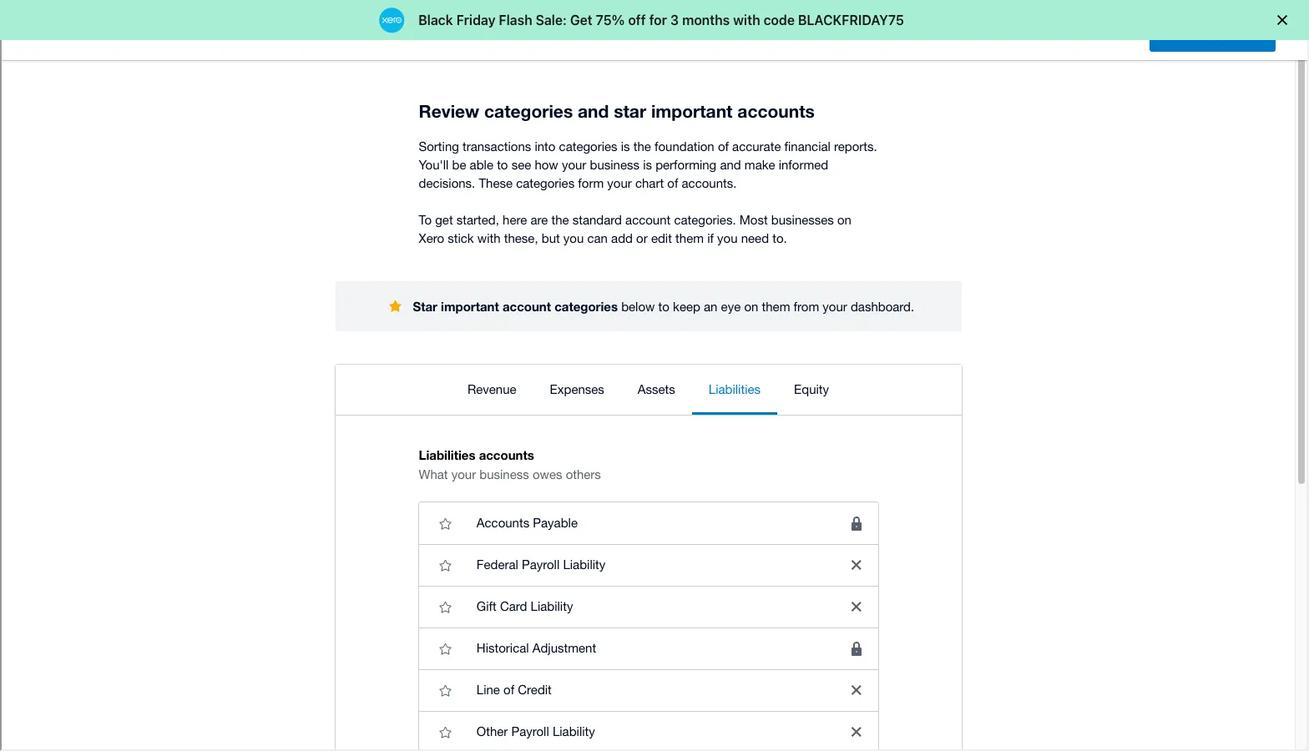 Task type: vqa. For each thing, say whether or not it's contained in the screenshot.
'Office' within HALF DAY TRAINING - MICROSOFT OFFICE - FOR YOUR LENDING SERVICES TEAM (SESSION 2)
no



Task type: describe. For each thing, give the bounding box(es) containing it.
cartoon office workers image
[[661, 185, 1047, 440]]

this
[[304, 284, 327, 301]]

an inside use this dashboard to get an instant overview of how your business is tracking.
[[443, 284, 459, 301]]

days
[[505, 14, 529, 27]]

1 horizontal spatial is
[[487, 704, 499, 722]]

cash
[[471, 527, 503, 544]]

plan
[[810, 14, 832, 27]]

get inside use this dashboard to get an instant overview of how your business is tracking.
[[419, 284, 440, 301]]

includes
[[641, 14, 682, 27]]

your right over
[[437, 527, 467, 544]]

hi,
[[275, 204, 326, 252]]

new sales invoice
[[691, 582, 783, 595]]

overview inside use this dashboard to get an instant overview of how your business is tracking.
[[509, 284, 566, 301]]

hide details button
[[317, 725, 418, 752]]

banking preview line graph image
[[254, 601, 630, 652]]

buy
[[848, 14, 867, 27]]

invoice for sales
[[747, 582, 783, 595]]

payment
[[952, 593, 994, 606]]

to for hi, let's get set up
[[403, 284, 415, 301]]

use
[[275, 284, 300, 301]]

your inside use this dashboard to get an instant overview of how your business is tracking.
[[275, 308, 303, 324]]

draft
[[917, 577, 940, 589]]

you have 18 days left in your trial, which includes all features
[[443, 14, 737, 27]]

1 vertical spatial an
[[340, 404, 355, 419]]

up inside button
[[347, 554, 361, 568]]

watch
[[299, 404, 337, 419]]

(2:06)
[[538, 404, 570, 419]]

to for you have
[[835, 14, 845, 27]]

is inside use this dashboard to get an instant overview of how your business is tracking.
[[367, 308, 377, 324]]

red
[[22, 59, 44, 73]]

use this dashboard to get an instant overview of how your business is tracking.
[[275, 284, 613, 324]]

your right where
[[404, 704, 434, 722]]

watch an overview of the main features (2:06) button
[[299, 404, 570, 419]]

tracking.
[[381, 308, 436, 324]]

sales
[[717, 582, 744, 595]]

hi, let's get set up
[[275, 204, 617, 252]]

0 horizontal spatial of
[[415, 404, 427, 419]]

red button
[[0, 42, 75, 92]]

going
[[503, 704, 541, 722]]

you
[[443, 14, 461, 27]]

left
[[532, 14, 547, 27]]



Task type: locate. For each thing, give the bounding box(es) containing it.
your right in
[[562, 14, 583, 27]]

0 horizontal spatial invoice
[[747, 582, 783, 595]]

new sales invoice button
[[680, 575, 794, 602]]

business
[[307, 308, 363, 324]]

how
[[586, 284, 613, 301]]

0 vertical spatial is
[[367, 308, 377, 324]]

of inside use this dashboard to get an instant overview of how your business is tracking.
[[570, 284, 582, 301]]

1 vertical spatial of
[[415, 404, 427, 419]]

0 horizontal spatial is
[[367, 308, 377, 324]]

get
[[426, 204, 487, 252], [419, 284, 440, 301]]

invoice right sales
[[747, 582, 783, 595]]

1
[[908, 577, 914, 589]]

your down use
[[275, 308, 303, 324]]

1 horizontal spatial invoice
[[943, 577, 978, 589]]

0 horizontal spatial up
[[347, 554, 361, 568]]

get up tracking.
[[419, 284, 440, 301]]

watch an overview of the main features (2:06)
[[299, 404, 570, 419]]

over
[[404, 527, 433, 544]]

to inside ts banner
[[835, 14, 845, 27]]

0 vertical spatial overview
[[509, 284, 566, 301]]

recommended icon image
[[555, 524, 630, 541]]

in
[[550, 14, 559, 27]]

get
[[317, 527, 341, 544]]

features
[[698, 14, 737, 27], [486, 404, 535, 419]]

awaiting payment link
[[908, 593, 994, 606]]

1 vertical spatial get
[[419, 284, 440, 301]]

get up 'instant'
[[426, 204, 487, 252]]

which
[[610, 14, 638, 27]]

1 horizontal spatial of
[[570, 284, 582, 301]]

18
[[490, 14, 502, 27]]

set up now button
[[317, 547, 415, 574]]

0 horizontal spatial svg image
[[1104, 61, 1117, 73]]

overview left the
[[359, 404, 412, 419]]

an left 'instant'
[[443, 284, 459, 301]]

set
[[499, 204, 557, 252]]

dashboard
[[331, 284, 399, 301]]

is down dashboard at top
[[367, 308, 377, 324]]

0 vertical spatial get
[[426, 204, 487, 252]]

1 draft invoice awaiting payment
[[908, 577, 994, 606]]

1 horizontal spatial overview
[[509, 284, 566, 301]]

is left going on the bottom of the page
[[487, 704, 499, 722]]

of
[[570, 284, 582, 301], [415, 404, 427, 419]]

svg image
[[1233, 58, 1249, 75], [1104, 61, 1117, 73], [1149, 61, 1160, 73]]

an right watch on the left of page
[[340, 404, 355, 419]]

invoice inside button
[[747, 582, 783, 595]]

hide
[[327, 732, 351, 745]]

have
[[464, 14, 487, 27]]

0 vertical spatial an
[[443, 284, 459, 301]]

an
[[443, 284, 459, 301], [340, 404, 355, 419]]

0 vertical spatial to
[[835, 14, 845, 27]]

awaiting
[[908, 593, 949, 606]]

2 horizontal spatial svg image
[[1233, 58, 1249, 75]]

0 horizontal spatial to
[[403, 284, 415, 301]]

1 vertical spatial is
[[487, 704, 499, 722]]

1 horizontal spatial up
[[568, 204, 617, 252]]

let's
[[337, 204, 415, 252]]

features right all
[[698, 14, 737, 27]]

invoice inside 1 draft invoice awaiting payment
[[943, 577, 978, 589]]

where
[[359, 704, 400, 722]]

set up now
[[327, 554, 385, 568]]

track where your money is going
[[317, 704, 541, 722]]

details
[[354, 732, 388, 745]]

1 horizontal spatial features
[[698, 14, 737, 27]]

choose a plan to buy
[[757, 14, 867, 27]]

track
[[317, 704, 355, 722]]

set
[[327, 554, 344, 568]]

of left the
[[415, 404, 427, 419]]

0 vertical spatial of
[[570, 284, 582, 301]]

to left buy
[[835, 14, 845, 27]]

your
[[562, 14, 583, 27], [275, 308, 303, 324], [437, 527, 467, 544], [404, 704, 434, 722]]

dialog
[[0, 0, 1309, 40]]

flow
[[507, 527, 536, 544]]

1 vertical spatial overview
[[359, 404, 412, 419]]

1 horizontal spatial an
[[443, 284, 459, 301]]

0 vertical spatial features
[[698, 14, 737, 27]]

track money icon image
[[254, 702, 304, 752]]

overview
[[509, 284, 566, 301], [359, 404, 412, 419]]

ts button
[[1268, 42, 1309, 92]]

0 horizontal spatial an
[[340, 404, 355, 419]]

money
[[438, 704, 484, 722]]

to
[[835, 14, 845, 27], [403, 284, 415, 301]]

0 horizontal spatial features
[[486, 404, 535, 419]]

now
[[364, 554, 385, 568]]

overview right 'instant'
[[509, 284, 566, 301]]

visibility
[[345, 527, 400, 544]]

to up tracking.
[[403, 284, 415, 301]]

svg image
[[1191, 61, 1204, 73]]

to inside use this dashboard to get an instant overview of how your business is tracking.
[[403, 284, 415, 301]]

choose
[[757, 14, 797, 27]]

new
[[691, 582, 714, 595]]

ts
[[1276, 59, 1292, 74]]

all
[[685, 14, 695, 27]]

close image
[[1269, 153, 1296, 180]]

hide details
[[327, 732, 388, 745]]

is
[[367, 308, 377, 324], [487, 704, 499, 722]]

a
[[800, 14, 806, 27]]

ts banner
[[0, 0, 1309, 92]]

invoice
[[943, 577, 978, 589], [747, 582, 783, 595]]

1 horizontal spatial svg image
[[1149, 61, 1160, 73]]

instant
[[463, 284, 506, 301]]

0 horizontal spatial overview
[[359, 404, 412, 419]]

invoice for draft
[[943, 577, 978, 589]]

up
[[568, 204, 617, 252], [347, 554, 361, 568]]

trial,
[[586, 14, 607, 27]]

your inside you have 18 days left in your trial, which includes all features
[[562, 14, 583, 27]]

features inside you have 18 days left in your trial, which includes all features
[[698, 14, 737, 27]]

the
[[431, 404, 450, 419]]

1 vertical spatial features
[[486, 404, 535, 419]]

0 vertical spatial up
[[568, 204, 617, 252]]

of left how
[[570, 284, 582, 301]]

features right main
[[486, 404, 535, 419]]

get visibility over your cash flow
[[317, 527, 536, 544]]

1 vertical spatial to
[[403, 284, 415, 301]]

1 horizontal spatial to
[[835, 14, 845, 27]]

main
[[453, 404, 482, 419]]

1 vertical spatial up
[[347, 554, 361, 568]]

invoice up awaiting payment link
[[943, 577, 978, 589]]

1 draft invoice link
[[908, 577, 978, 589]]



